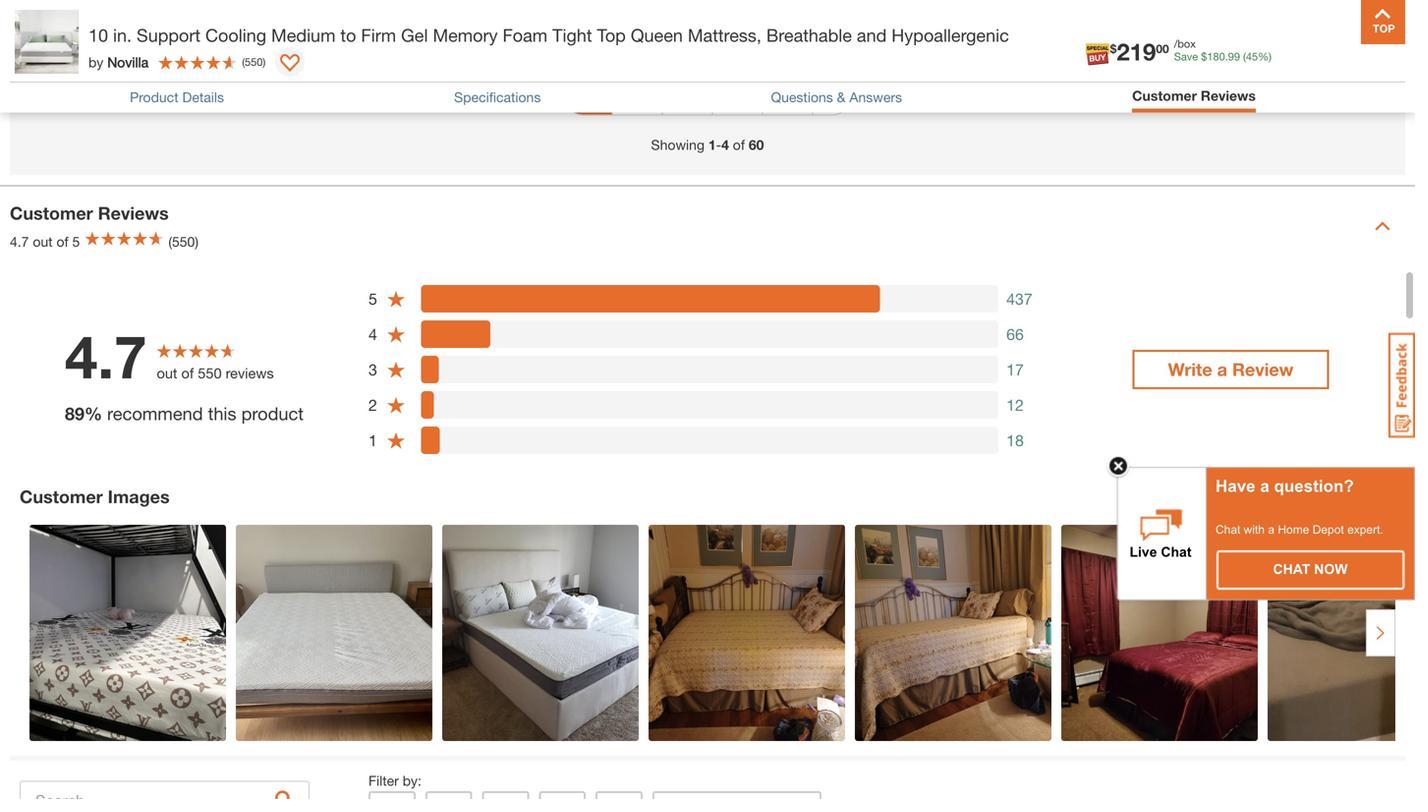 Task type: locate. For each thing, give the bounding box(es) containing it.
firm
[[361, 25, 396, 46]]

0 vertical spatial out
[[33, 234, 53, 250]]

1 horizontal spatial 550
[[245, 56, 263, 68]]

2 horizontal spatial of
[[733, 137, 745, 153]]

review
[[1233, 359, 1294, 380]]

star icon image for 1
[[387, 431, 406, 450]]

$ 219 00
[[1111, 37, 1170, 65]]

0 horizontal spatial 2
[[369, 396, 377, 415]]

1 vertical spatial customer
[[10, 203, 93, 224]]

1 horizontal spatial of
[[181, 365, 194, 382]]

1 horizontal spatial 3
[[683, 83, 693, 104]]

0 horizontal spatial 1
[[369, 431, 377, 450]]

star icon image for 3
[[387, 360, 406, 380]]

4 link
[[713, 72, 763, 115]]

$ inside $ 219 00
[[1111, 42, 1117, 56]]

0 vertical spatial 4
[[733, 83, 743, 104]]

$
[[1111, 42, 1117, 56], [1202, 50, 1208, 63]]

4 star icon image from the top
[[387, 396, 406, 415]]

0 horizontal spatial 550
[[198, 365, 222, 382]]

5 star icon image from the top
[[387, 431, 406, 450]]

1 star icon image from the top
[[387, 289, 406, 309]]

3
[[683, 83, 693, 104], [369, 361, 377, 379]]

1 horizontal spatial out
[[157, 365, 177, 382]]

1 horizontal spatial 1
[[709, 137, 716, 153]]

support
[[137, 25, 201, 46]]

2 vertical spatial of
[[181, 365, 194, 382]]

1 horizontal spatial $
[[1202, 50, 1208, 63]]

depot
[[1313, 523, 1345, 536]]

to
[[341, 25, 356, 46]]

1 vertical spatial of
[[57, 234, 68, 250]]

2 horizontal spatial 4
[[733, 83, 743, 104]]

89
[[65, 403, 85, 424]]

1 horizontal spatial 5
[[369, 290, 377, 308]]

customer reviews button
[[1133, 88, 1256, 108], [1133, 88, 1256, 104]]

of
[[733, 137, 745, 153], [57, 234, 68, 250], [181, 365, 194, 382]]

now
[[1315, 562, 1348, 577]]

top
[[597, 25, 626, 46]]

4.7
[[10, 234, 29, 250], [65, 321, 147, 391]]

customer down save
[[1133, 88, 1198, 104]]

foam
[[503, 25, 548, 46]]

customer
[[1133, 88, 1198, 104], [10, 203, 93, 224], [20, 486, 103, 508]]

specifications button
[[454, 89, 541, 105], [454, 89, 541, 105]]

4.7 for 4.7 out of 5
[[10, 234, 29, 250]]

550 left reviews
[[198, 365, 222, 382]]

( left )
[[242, 56, 245, 68]]

.
[[1226, 50, 1229, 63]]

66
[[1007, 325, 1024, 344]]

questions & answers
[[771, 89, 903, 105]]

18
[[1007, 431, 1024, 450]]

product
[[130, 89, 179, 105]]

customer left images
[[20, 486, 103, 508]]

customer reviews down save
[[1133, 88, 1256, 104]]

550
[[245, 56, 263, 68], [198, 365, 222, 382]]

60
[[749, 137, 764, 153]]

novilla
[[107, 54, 149, 70]]

( 550 )
[[242, 56, 266, 68]]

0 vertical spatial 4.7
[[10, 234, 29, 250]]

1 vertical spatial 4.7
[[65, 321, 147, 391]]

3 star icon image from the top
[[387, 360, 406, 380]]

1 horizontal spatial customer reviews
[[1133, 88, 1256, 104]]

%)
[[1259, 50, 1272, 63]]

0 horizontal spatial 4
[[369, 325, 377, 344]]

%
[[85, 403, 102, 424]]

(550)
[[168, 234, 199, 250]]

1 vertical spatial a
[[1261, 477, 1270, 495]]

2 star icon image from the top
[[387, 325, 406, 344]]

a right have
[[1261, 477, 1270, 495]]

1 horizontal spatial 4.7
[[65, 321, 147, 391]]

chat now link
[[1218, 551, 1404, 589]]

0 vertical spatial 2
[[633, 83, 643, 104]]

questions & answers button
[[771, 89, 903, 105], [771, 89, 903, 105]]

0 horizontal spatial reviews
[[98, 203, 169, 224]]

2
[[633, 83, 643, 104], [369, 396, 377, 415]]

customer reviews
[[1133, 88, 1256, 104], [10, 203, 169, 224]]

5 inside navigation
[[783, 83, 793, 104]]

1 vertical spatial 550
[[198, 365, 222, 382]]

0 vertical spatial customer reviews
[[1133, 88, 1256, 104]]

reviews down '.'
[[1201, 88, 1256, 104]]

by
[[88, 54, 104, 70]]

customer reviews up 4.7 out of 5
[[10, 203, 169, 224]]

save
[[1175, 50, 1199, 63]]

$ right save
[[1202, 50, 1208, 63]]

0 horizontal spatial 3
[[369, 361, 377, 379]]

(
[[1244, 50, 1247, 63], [242, 56, 245, 68]]

( right "99"
[[1244, 50, 1247, 63]]

3 inside navigation
[[683, 83, 693, 104]]

question?
[[1275, 477, 1355, 495]]

4 inside 4 link
[[733, 83, 743, 104]]

0 horizontal spatial customer reviews
[[10, 203, 169, 224]]

chat
[[1216, 523, 1241, 536]]

reviews
[[226, 365, 274, 382]]

a right write
[[1218, 359, 1228, 380]]

a
[[1218, 359, 1228, 380], [1261, 477, 1270, 495], [1269, 523, 1275, 536]]

( inside /box save $ 180 . 99 ( 45 %)
[[1244, 50, 1247, 63]]

details
[[182, 89, 224, 105]]

/box
[[1175, 37, 1197, 50]]

reviews up (550)
[[98, 203, 169, 224]]

tight
[[553, 25, 592, 46]]

star icon image
[[387, 289, 406, 309], [387, 325, 406, 344], [387, 360, 406, 380], [387, 396, 406, 415], [387, 431, 406, 450]]

home
[[1279, 523, 1310, 536]]

0 horizontal spatial (
[[242, 56, 245, 68]]

2 link
[[613, 72, 662, 115]]

0 vertical spatial reviews
[[1201, 88, 1256, 104]]

10 in. support cooling medium to firm gel memory foam tight top queen mattress, breathable and hypoallergenic
[[88, 25, 1010, 46]]

12
[[1007, 396, 1024, 415]]

a for write
[[1218, 359, 1228, 380]]

answers
[[850, 89, 903, 105]]

1 vertical spatial 4
[[722, 137, 729, 153]]

chat
[[1274, 562, 1311, 577]]

display image
[[280, 54, 300, 74]]

0 vertical spatial 5
[[783, 83, 793, 104]]

showing
[[651, 137, 705, 153]]

0 vertical spatial a
[[1218, 359, 1228, 380]]

star icon image for 4
[[387, 325, 406, 344]]

have
[[1216, 477, 1256, 495]]

0 horizontal spatial $
[[1111, 42, 1117, 56]]

0 vertical spatial 3
[[683, 83, 693, 104]]

a inside button
[[1218, 359, 1228, 380]]

5
[[783, 83, 793, 104], [72, 234, 80, 250], [369, 290, 377, 308]]

1 vertical spatial 3
[[369, 361, 377, 379]]

queen
[[631, 25, 683, 46]]

chat with a home depot expert.
[[1216, 523, 1384, 536]]

1 vertical spatial customer reviews
[[10, 203, 169, 224]]

-
[[716, 137, 722, 153]]

4
[[733, 83, 743, 104], [722, 137, 729, 153], [369, 325, 377, 344]]

product details button
[[130, 89, 224, 105], [130, 89, 224, 105]]

breathable
[[767, 25, 852, 46]]

out of 550 reviews
[[157, 365, 274, 382]]

0 vertical spatial 550
[[245, 56, 263, 68]]

$ left 00
[[1111, 42, 1117, 56]]

0 horizontal spatial 4.7
[[10, 234, 29, 250]]

cooling
[[206, 25, 266, 46]]

customer up 4.7 out of 5
[[10, 203, 93, 224]]

1 vertical spatial 2
[[369, 396, 377, 415]]

a for have
[[1261, 477, 1270, 495]]

navigation
[[562, 58, 854, 135]]

0 horizontal spatial 5
[[72, 234, 80, 250]]

out
[[33, 234, 53, 250], [157, 365, 177, 382]]

1
[[709, 137, 716, 153], [369, 431, 377, 450]]

2 horizontal spatial 5
[[783, 83, 793, 104]]

1 horizontal spatial (
[[1244, 50, 1247, 63]]

reviews
[[1201, 88, 1256, 104], [98, 203, 169, 224]]

product image image
[[15, 10, 79, 74]]

550 down 'cooling'
[[245, 56, 263, 68]]

10
[[88, 25, 108, 46]]

a right with
[[1269, 523, 1275, 536]]



Task type: describe. For each thing, give the bounding box(es) containing it.
feedback link image
[[1389, 332, 1416, 439]]

0 vertical spatial of
[[733, 137, 745, 153]]

45
[[1247, 50, 1259, 63]]

mattress,
[[688, 25, 762, 46]]

memory
[[433, 25, 498, 46]]

navigation containing 2
[[562, 58, 854, 135]]

2 vertical spatial customer
[[20, 486, 103, 508]]

by novilla
[[88, 54, 149, 70]]

write
[[1169, 359, 1213, 380]]

questions
[[771, 89, 834, 105]]

expert.
[[1348, 523, 1384, 536]]

)
[[263, 56, 266, 68]]

1 vertical spatial reviews
[[98, 203, 169, 224]]

5 link
[[763, 72, 813, 115]]

caret image
[[1376, 218, 1391, 234]]

4.7 out of 5
[[10, 234, 80, 250]]

by:
[[403, 773, 422, 789]]

showing 1 - 4 of 60
[[651, 137, 764, 153]]

star icon image for 2
[[387, 396, 406, 415]]

0 vertical spatial customer
[[1133, 88, 1198, 104]]

write a review
[[1169, 359, 1294, 380]]

2 vertical spatial a
[[1269, 523, 1275, 536]]

recommend
[[107, 403, 203, 424]]

2 vertical spatial 5
[[369, 290, 377, 308]]

1 horizontal spatial 4
[[722, 137, 729, 153]]

89 % recommend this product
[[65, 403, 304, 424]]

1 vertical spatial 1
[[369, 431, 377, 450]]

1 vertical spatial out
[[157, 365, 177, 382]]

medium
[[271, 25, 336, 46]]

0 vertical spatial 1
[[709, 137, 716, 153]]

product
[[242, 403, 304, 424]]

2 vertical spatial 4
[[369, 325, 377, 344]]

this
[[208, 403, 237, 424]]

/box save $ 180 . 99 ( 45 %)
[[1175, 37, 1272, 63]]

0 horizontal spatial out
[[33, 234, 53, 250]]

17
[[1007, 361, 1024, 379]]

437
[[1007, 290, 1033, 308]]

0 horizontal spatial of
[[57, 234, 68, 250]]

$ inside /box save $ 180 . 99 ( 45 %)
[[1202, 50, 1208, 63]]

chat now
[[1274, 562, 1348, 577]]

filter
[[369, 773, 399, 789]]

3 link
[[663, 72, 712, 115]]

and
[[857, 25, 887, 46]]

1 horizontal spatial 2
[[633, 83, 643, 104]]

with
[[1244, 523, 1265, 536]]

filter by:
[[369, 773, 422, 789]]

hypoallergenic
[[892, 25, 1010, 46]]

4.7 for 4.7
[[65, 321, 147, 391]]

specifications
[[454, 89, 541, 105]]

1 horizontal spatial reviews
[[1201, 88, 1256, 104]]

&
[[837, 89, 846, 105]]

write a review button
[[1133, 350, 1330, 390]]

00
[[1157, 42, 1170, 56]]

gel
[[401, 25, 428, 46]]

99
[[1229, 50, 1241, 63]]

top button
[[1362, 0, 1406, 44]]

have a question?
[[1216, 477, 1355, 495]]

219
[[1117, 37, 1157, 65]]

star icon image for 5
[[387, 289, 406, 309]]

180
[[1208, 50, 1226, 63]]

images
[[108, 486, 170, 508]]

product details
[[130, 89, 224, 105]]

in.
[[113, 25, 132, 46]]

customer images
[[20, 486, 170, 508]]

1 vertical spatial 5
[[72, 234, 80, 250]]



Task type: vqa. For each thing, say whether or not it's contained in the screenshot.
the top Your
no



